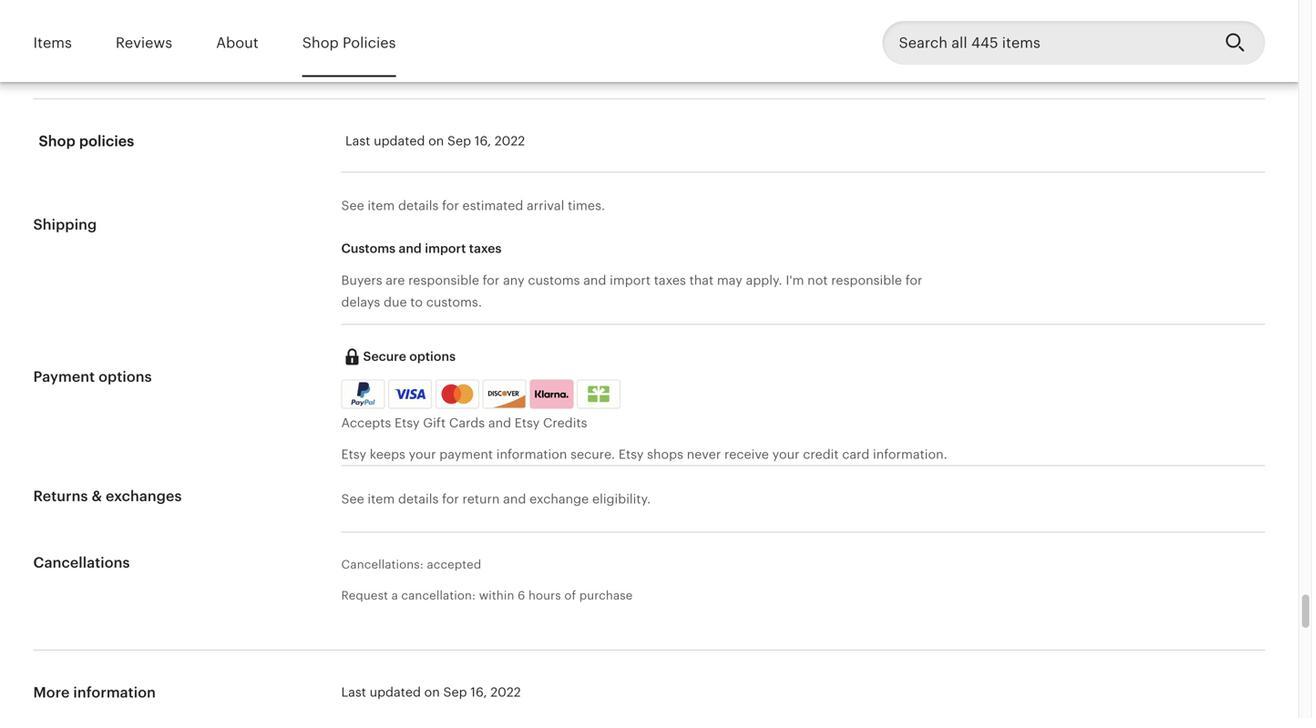 Task type: locate. For each thing, give the bounding box(es) containing it.
cancellations: accepted
[[341, 558, 481, 571]]

shop policies link
[[302, 22, 396, 64]]

1 vertical spatial updated
[[370, 685, 421, 699]]

&
[[92, 488, 102, 504]]

your left credit
[[773, 447, 800, 461]]

see for see item details for estimated arrival times.
[[341, 198, 364, 213]]

buyers are responsible for any customs and import taxes that may apply. i'm not responsible for delays due to customs.
[[341, 273, 923, 310]]

exchanges
[[106, 488, 182, 504]]

i'm
[[786, 273, 804, 288]]

1 horizontal spatial responsible
[[831, 273, 902, 288]]

and
[[399, 241, 422, 256], [583, 273, 606, 288], [488, 416, 511, 430], [503, 492, 526, 506]]

may
[[717, 273, 743, 288]]

for for buyers are responsible for any customs and import taxes that may apply. i'm not responsible for delays due to customs.
[[483, 273, 500, 288]]

2 responsible from the left
[[831, 273, 902, 288]]

options
[[409, 349, 456, 364], [99, 369, 152, 385]]

1 vertical spatial last
[[341, 685, 366, 699]]

information
[[496, 447, 567, 461], [73, 684, 156, 701]]

2 details from the top
[[398, 492, 439, 506]]

reviews link
[[116, 22, 172, 64]]

your
[[409, 447, 436, 461], [773, 447, 800, 461]]

responsible up customs.
[[408, 273, 479, 288]]

exchange
[[530, 492, 589, 506]]

due
[[384, 295, 407, 310]]

taxes down 'estimated'
[[469, 241, 502, 256]]

responsible right not on the top of page
[[831, 273, 902, 288]]

see
[[341, 198, 364, 213], [341, 492, 364, 506]]

responsible
[[408, 273, 479, 288], [831, 273, 902, 288]]

1 vertical spatial taxes
[[654, 273, 686, 288]]

1 horizontal spatial information
[[496, 447, 567, 461]]

secure options
[[363, 349, 456, 364]]

taxes inside buyers are responsible for any customs and import taxes that may apply. i'm not responsible for delays due to customs.
[[654, 273, 686, 288]]

0 vertical spatial taxes
[[469, 241, 502, 256]]

1 vertical spatial options
[[99, 369, 152, 385]]

shop
[[302, 35, 339, 51], [39, 133, 76, 149]]

1 vertical spatial details
[[398, 492, 439, 506]]

and up are on the left top of page
[[399, 241, 422, 256]]

1 vertical spatial item
[[368, 492, 395, 506]]

and inside buyers are responsible for any customs and import taxes that may apply. i'm not responsible for delays due to customs.
[[583, 273, 606, 288]]

of
[[564, 589, 576, 603]]

import down see item details for estimated arrival times.
[[425, 241, 466, 256]]

1 vertical spatial shop
[[39, 133, 76, 149]]

0 vertical spatial see
[[341, 198, 364, 213]]

0 vertical spatial details
[[398, 198, 439, 213]]

2 item from the top
[[368, 492, 395, 506]]

1 horizontal spatial shop
[[302, 35, 339, 51]]

payment
[[440, 447, 493, 461]]

last updated on sep 16, 2022
[[345, 133, 525, 148], [341, 685, 521, 699]]

1 details from the top
[[398, 198, 439, 213]]

on
[[428, 133, 444, 148], [424, 685, 440, 699]]

that
[[690, 273, 714, 288]]

options for payment options
[[99, 369, 152, 385]]

item for see item details for return and exchange eligibility.
[[368, 492, 395, 506]]

item for see item details for estimated arrival times.
[[368, 198, 395, 213]]

see up the cancellations:
[[341, 492, 364, 506]]

etsy left shops
[[619, 447, 644, 461]]

0 vertical spatial 16,
[[475, 133, 491, 148]]

taxes left that
[[654, 273, 686, 288]]

and right the customs
[[583, 273, 606, 288]]

16,
[[475, 133, 491, 148], [471, 685, 487, 699]]

details
[[398, 198, 439, 213], [398, 492, 439, 506]]

your down gift
[[409, 447, 436, 461]]

accepts etsy gift cards and etsy credits
[[341, 416, 587, 430]]

1 horizontal spatial import
[[610, 273, 651, 288]]

etsy
[[395, 416, 420, 430], [515, 416, 540, 430], [341, 447, 366, 461], [619, 447, 644, 461]]

shop policies
[[39, 133, 134, 149]]

1 horizontal spatial taxes
[[654, 273, 686, 288]]

0 vertical spatial information
[[496, 447, 567, 461]]

0 vertical spatial on
[[428, 133, 444, 148]]

customs and import taxes
[[341, 241, 502, 256]]

and down discover icon
[[488, 416, 511, 430]]

customs
[[341, 241, 396, 256]]

updated
[[374, 133, 425, 148], [370, 685, 421, 699]]

0 vertical spatial import
[[425, 241, 466, 256]]

options right "payment" on the bottom
[[99, 369, 152, 385]]

for for see item details for estimated arrival times.
[[442, 198, 459, 213]]

import inside buyers are responsible for any customs and import taxes that may apply. i'm not responsible for delays due to customs.
[[610, 273, 651, 288]]

visa image
[[395, 386, 426, 403]]

0 horizontal spatial options
[[99, 369, 152, 385]]

1 horizontal spatial your
[[773, 447, 800, 461]]

policies
[[79, 133, 134, 149]]

purchase
[[580, 589, 633, 603]]

1 see from the top
[[341, 198, 364, 213]]

for
[[442, 198, 459, 213], [483, 273, 500, 288], [906, 273, 923, 288], [442, 492, 459, 506]]

delays
[[341, 295, 380, 310]]

2 your from the left
[[773, 447, 800, 461]]

information right "more"
[[73, 684, 156, 701]]

2 see from the top
[[341, 492, 364, 506]]

not
[[808, 273, 828, 288]]

0 horizontal spatial information
[[73, 684, 156, 701]]

keeps
[[370, 447, 406, 461]]

hours
[[529, 589, 561, 603]]

0 vertical spatial shop
[[302, 35, 339, 51]]

1 item from the top
[[368, 198, 395, 213]]

1 horizontal spatial options
[[409, 349, 456, 364]]

1 vertical spatial import
[[610, 273, 651, 288]]

details for return
[[398, 492, 439, 506]]

0 horizontal spatial your
[[409, 447, 436, 461]]

secure.
[[571, 447, 615, 461]]

0 horizontal spatial import
[[425, 241, 466, 256]]

buyers
[[341, 273, 382, 288]]

item up customs
[[368, 198, 395, 213]]

klarna image
[[530, 380, 574, 409]]

return
[[463, 492, 500, 506]]

accepts
[[341, 416, 391, 430]]

0 vertical spatial options
[[409, 349, 456, 364]]

shop left policies
[[302, 35, 339, 51]]

1 responsible from the left
[[408, 273, 479, 288]]

details up customs and import taxes
[[398, 198, 439, 213]]

details down keeps
[[398, 492, 439, 506]]

etsy down discover icon
[[515, 416, 540, 430]]

item down keeps
[[368, 492, 395, 506]]

within
[[479, 589, 514, 603]]

see item details for estimated arrival times.
[[341, 198, 605, 213]]

discover image
[[484, 383, 527, 410]]

1 vertical spatial see
[[341, 492, 364, 506]]

see up customs
[[341, 198, 364, 213]]

estimated
[[463, 198, 523, 213]]

0 horizontal spatial responsible
[[408, 273, 479, 288]]

0 horizontal spatial shop
[[39, 133, 76, 149]]

taxes
[[469, 241, 502, 256], [654, 273, 686, 288]]

items
[[33, 35, 72, 51]]

import left that
[[610, 273, 651, 288]]

1 vertical spatial 2022
[[491, 685, 521, 699]]

sep
[[448, 133, 471, 148], [443, 685, 467, 699]]

shop left 'policies'
[[39, 133, 76, 149]]

cards
[[449, 416, 485, 430]]

import
[[425, 241, 466, 256], [610, 273, 651, 288]]

2022
[[495, 133, 525, 148], [491, 685, 521, 699]]

etsy keeps your payment information secure. etsy shops never receive your credit card information.
[[341, 447, 948, 461]]

item
[[368, 198, 395, 213], [368, 492, 395, 506]]

0 vertical spatial sep
[[448, 133, 471, 148]]

information down 'credits'
[[496, 447, 567, 461]]

etsy left gift
[[395, 416, 420, 430]]

last
[[345, 133, 370, 148], [341, 685, 366, 699]]

options up visa icon
[[409, 349, 456, 364]]

1 vertical spatial information
[[73, 684, 156, 701]]

shop policies
[[302, 35, 396, 51]]

apply.
[[746, 273, 783, 288]]

0 vertical spatial item
[[368, 198, 395, 213]]

more information
[[33, 684, 156, 701]]



Task type: vqa. For each thing, say whether or not it's contained in the screenshot.
bottom 2022
yes



Task type: describe. For each thing, give the bounding box(es) containing it.
returns & exchanges
[[33, 488, 182, 504]]

credits
[[543, 416, 587, 430]]

more
[[33, 684, 70, 701]]

to
[[410, 295, 423, 310]]

0 horizontal spatial taxes
[[469, 241, 502, 256]]

payment options
[[33, 369, 152, 385]]

accepted
[[427, 558, 481, 571]]

1 vertical spatial last updated on sep 16, 2022
[[341, 685, 521, 699]]

etsy down the accepts
[[341, 447, 366, 461]]

6
[[518, 589, 525, 603]]

for for see item details for return and exchange eligibility.
[[442, 492, 459, 506]]

eligibility.
[[592, 492, 651, 506]]

shipping
[[33, 216, 97, 233]]

customs.
[[426, 295, 482, 310]]

1 vertical spatial sep
[[443, 685, 467, 699]]

about link
[[216, 22, 259, 64]]

details for estimated
[[398, 198, 439, 213]]

items link
[[33, 22, 72, 64]]

shop for shop policies
[[39, 133, 76, 149]]

never
[[687, 447, 721, 461]]

gift
[[423, 416, 446, 430]]

shops
[[647, 447, 684, 461]]

0 vertical spatial 2022
[[495, 133, 525, 148]]

information.
[[873, 447, 948, 461]]

cancellations
[[33, 554, 130, 571]]

any
[[503, 273, 525, 288]]

0 vertical spatial last updated on sep 16, 2022
[[345, 133, 525, 148]]

Search all 445 items text field
[[883, 21, 1211, 65]]

payment
[[33, 369, 95, 385]]

arrival
[[527, 198, 565, 213]]

mastercard image
[[438, 383, 477, 406]]

receive
[[725, 447, 769, 461]]

options for secure options
[[409, 349, 456, 364]]

1 your from the left
[[409, 447, 436, 461]]

request a cancellation: within 6 hours of purchase
[[341, 589, 633, 603]]

customs
[[528, 273, 580, 288]]

credit
[[803, 447, 839, 461]]

paypal image
[[344, 383, 382, 406]]

1 vertical spatial 16,
[[471, 685, 487, 699]]

giftcard image
[[583, 386, 614, 403]]

returns
[[33, 488, 88, 504]]

see item details for return and exchange eligibility.
[[341, 492, 651, 506]]

secure
[[363, 349, 406, 364]]

request
[[341, 589, 388, 603]]

see for see item details for return and exchange eligibility.
[[341, 492, 364, 506]]

cancellations:
[[341, 558, 424, 571]]

times.
[[568, 198, 605, 213]]

0 vertical spatial updated
[[374, 133, 425, 148]]

and right return
[[503, 492, 526, 506]]

policies
[[343, 35, 396, 51]]

shop for shop policies
[[302, 35, 339, 51]]

0 vertical spatial last
[[345, 133, 370, 148]]

card
[[842, 447, 870, 461]]

about
[[216, 35, 259, 51]]

a
[[392, 589, 398, 603]]

reviews
[[116, 35, 172, 51]]

cancellation:
[[401, 589, 476, 603]]

1 vertical spatial on
[[424, 685, 440, 699]]

are
[[386, 273, 405, 288]]



